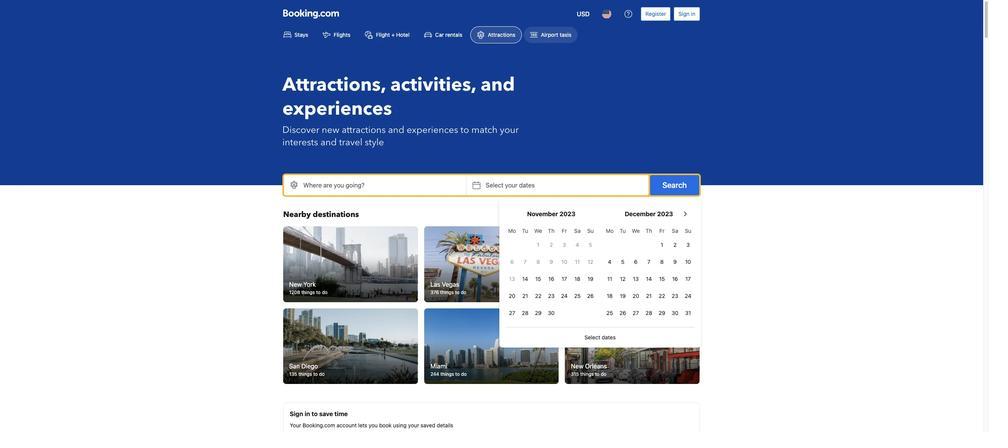 Task type: describe. For each thing, give the bounding box(es) containing it.
mo for december
[[606, 227, 614, 234]]

13 December 2023 checkbox
[[629, 271, 643, 287]]

Where are you going? search field
[[284, 175, 466, 195]]

select for select your dates
[[486, 182, 504, 189]]

10 November 2023 checkbox
[[558, 254, 571, 270]]

things inside miami 244 things to do
[[440, 371, 454, 377]]

register link
[[641, 7, 671, 21]]

27 December 2023 checkbox
[[629, 305, 643, 321]]

car rentals
[[435, 31, 462, 38]]

118
[[571, 289, 579, 295]]

5 December 2023 checkbox
[[616, 254, 629, 270]]

attractions
[[488, 31, 516, 38]]

details
[[437, 422, 453, 429]]

26 for 26 checkbox
[[587, 293, 594, 299]]

25 for "25" option
[[607, 310, 613, 316]]

west
[[583, 281, 597, 288]]

0 horizontal spatial 19
[[588, 276, 594, 282]]

23 December 2023 checkbox
[[669, 288, 682, 304]]

16 December 2023 checkbox
[[669, 271, 682, 287]]

29 December 2023 checkbox
[[656, 305, 669, 321]]

new orleans 315 things to do
[[571, 363, 607, 377]]

27 November 2023 checkbox
[[506, 305, 519, 321]]

miami 244 things to do
[[430, 363, 467, 377]]

17 for 17 december 2023 checkbox
[[685, 276, 691, 282]]

match
[[472, 124, 498, 136]]

30 December 2023 checkbox
[[669, 305, 682, 321]]

4 for 4 checkbox
[[608, 258, 612, 265]]

discover
[[282, 124, 320, 136]]

6 December 2023 checkbox
[[629, 254, 643, 270]]

24 December 2023 checkbox
[[682, 288, 695, 304]]

november
[[527, 210, 558, 217]]

26 November 2023 checkbox
[[584, 288, 597, 304]]

destinations
[[313, 209, 359, 220]]

244
[[430, 371, 439, 377]]

airport taxis link
[[524, 26, 578, 43]]

17 December 2023 checkbox
[[682, 271, 695, 287]]

flights
[[334, 31, 350, 38]]

13 for the 13 december 2023 option
[[633, 276, 639, 282]]

28 December 2023 checkbox
[[643, 305, 656, 321]]

interests
[[282, 136, 318, 149]]

usd
[[577, 10, 590, 17]]

1 horizontal spatial and
[[388, 124, 404, 136]]

do for san diego
[[319, 371, 325, 377]]

1 December 2023 checkbox
[[656, 237, 669, 253]]

new york 1208 things to do
[[289, 281, 328, 295]]

17 for 17 november 2023 option
[[562, 276, 567, 282]]

30 November 2023 checkbox
[[545, 305, 558, 321]]

23 for 23 option
[[548, 293, 555, 299]]

21 for 21 december 2023 option
[[646, 293, 652, 299]]

flight + hotel link
[[359, 26, 416, 43]]

to inside key west 118 things to do
[[595, 289, 599, 295]]

1 vertical spatial your
[[505, 182, 518, 189]]

book
[[379, 422, 392, 429]]

we for november
[[534, 227, 542, 234]]

18 December 2023 checkbox
[[603, 288, 616, 304]]

select your dates
[[486, 182, 535, 189]]

+
[[391, 31, 395, 38]]

2 for december
[[674, 241, 677, 248]]

19 November 2023 checkbox
[[584, 271, 597, 287]]

attractions, activities, and experiences discover new attractions and experiences to match your interests and travel style
[[282, 72, 519, 149]]

2023 for november 2023
[[560, 210, 576, 217]]

1 horizontal spatial experiences
[[407, 124, 458, 136]]

nearby
[[283, 209, 311, 220]]

las
[[430, 281, 440, 288]]

th for december
[[646, 227, 652, 234]]

21 December 2023 checkbox
[[643, 288, 656, 304]]

select dates
[[585, 334, 616, 341]]

4 for 4 november 2023 'checkbox'
[[576, 241, 579, 248]]

su for november 2023
[[587, 227, 594, 234]]

21 November 2023 checkbox
[[519, 288, 532, 304]]

7 December 2023 checkbox
[[643, 254, 656, 270]]

airport taxis
[[541, 31, 572, 38]]

to inside san diego 135 things to do
[[314, 371, 318, 377]]

10 for 10 december 2023 'option'
[[685, 258, 691, 265]]

usd button
[[572, 5, 594, 23]]

to left save
[[312, 410, 318, 417]]

sign in
[[679, 10, 696, 17]]

sign in to save time
[[290, 410, 348, 417]]

vegas
[[442, 281, 459, 288]]

flight + hotel
[[376, 31, 410, 38]]

things for las vegas
[[440, 289, 454, 295]]

376
[[430, 289, 439, 295]]

21 for 21 november 2023 checkbox
[[522, 293, 528, 299]]

20 December 2023 checkbox
[[629, 288, 643, 304]]

28 for 28 november 2023 option at right
[[522, 310, 529, 316]]

your booking.com account lets you book using your saved details
[[290, 422, 453, 429]]

york
[[304, 281, 316, 288]]

airport
[[541, 31, 558, 38]]

31 December 2023 checkbox
[[682, 305, 695, 321]]

fr for november
[[562, 227, 567, 234]]

5 November 2023 checkbox
[[584, 237, 597, 253]]

4 December 2023 checkbox
[[603, 254, 616, 270]]

23 for 23 december 2023 checkbox
[[672, 293, 678, 299]]

search
[[663, 181, 687, 189]]

booking.com image
[[283, 9, 339, 19]]

28 for "28" option
[[646, 310, 652, 316]]

9 November 2023 checkbox
[[545, 254, 558, 270]]

2 vertical spatial your
[[408, 422, 419, 429]]

you
[[369, 422, 378, 429]]

attractions
[[342, 124, 386, 136]]

we for december
[[632, 227, 640, 234]]

in for sign in
[[691, 10, 696, 17]]

using
[[393, 422, 407, 429]]

san
[[289, 363, 300, 370]]

20 for 20 option
[[633, 293, 639, 299]]

to inside las vegas 376 things to do
[[455, 289, 459, 295]]

15 November 2023 checkbox
[[532, 271, 545, 287]]

2 horizontal spatial and
[[481, 72, 515, 98]]

sign for sign in
[[679, 10, 690, 17]]

19 December 2023 checkbox
[[616, 288, 629, 304]]

1208
[[289, 289, 300, 295]]

15 December 2023 checkbox
[[656, 271, 669, 287]]

10 December 2023 checkbox
[[682, 254, 695, 270]]

31
[[685, 310, 691, 316]]

car rentals link
[[418, 26, 469, 43]]

20 November 2023 checkbox
[[506, 288, 519, 304]]

16 November 2023 checkbox
[[545, 271, 558, 287]]

december
[[625, 210, 656, 217]]

315
[[571, 371, 579, 377]]

travel
[[339, 136, 362, 149]]

hotel
[[396, 31, 410, 38]]

1 vertical spatial dates
[[602, 334, 616, 341]]

9 for 9 december 2023 checkbox
[[673, 258, 677, 265]]

8 November 2023 checkbox
[[532, 254, 545, 270]]

11 for 11 checkbox
[[607, 276, 612, 282]]

do for las vegas
[[461, 289, 466, 295]]

23 November 2023 checkbox
[[545, 288, 558, 304]]

do for new york
[[322, 289, 328, 295]]

fr for december
[[660, 227, 665, 234]]

7 for 7 option
[[648, 258, 651, 265]]

29 for "29" 'option'
[[659, 310, 665, 316]]

to inside attractions, activities, and experiences discover new attractions and experiences to match your interests and travel style
[[461, 124, 469, 136]]

register
[[646, 10, 666, 17]]

car
[[435, 31, 444, 38]]

las vegas 376 things to do
[[430, 281, 466, 295]]



Task type: vqa. For each thing, say whether or not it's contained in the screenshot.


Task type: locate. For each thing, give the bounding box(es) containing it.
29 for 29 checkbox at right
[[535, 310, 542, 316]]

2 3 from the left
[[687, 241, 690, 248]]

5
[[589, 241, 592, 248], [621, 258, 625, 265]]

1 horizontal spatial 7
[[648, 258, 651, 265]]

3 November 2023 checkbox
[[558, 237, 571, 253]]

2 inside 2 november 2023 option
[[550, 241, 553, 248]]

1 left 2 december 2023 checkbox
[[661, 241, 663, 248]]

1 30 from the left
[[548, 310, 555, 316]]

1 horizontal spatial 17
[[685, 276, 691, 282]]

1 horizontal spatial sa
[[672, 227, 678, 234]]

sign right the register
[[679, 10, 690, 17]]

20 right 19 checkbox
[[633, 293, 639, 299]]

9 inside option
[[550, 258, 553, 265]]

26 for 26 december 2023 checkbox
[[620, 310, 626, 316]]

2 1 from the left
[[661, 241, 663, 248]]

1 horizontal spatial 15
[[659, 276, 665, 282]]

account
[[337, 422, 357, 429]]

22 left 23 option
[[535, 293, 542, 299]]

new up the 1208
[[289, 281, 302, 288]]

2 6 from the left
[[634, 258, 638, 265]]

1 vertical spatial 11
[[607, 276, 612, 282]]

2 for november
[[550, 241, 553, 248]]

1 horizontal spatial 10
[[685, 258, 691, 265]]

0 vertical spatial in
[[691, 10, 696, 17]]

21 inside option
[[646, 293, 652, 299]]

0 horizontal spatial in
[[305, 410, 310, 417]]

10 inside option
[[562, 258, 567, 265]]

1 horizontal spatial th
[[646, 227, 652, 234]]

to down "diego"
[[314, 371, 318, 377]]

do inside san diego 135 things to do
[[319, 371, 325, 377]]

8 inside checkbox
[[537, 258, 540, 265]]

2 sa from the left
[[672, 227, 678, 234]]

1 horizontal spatial 20
[[633, 293, 639, 299]]

17 inside option
[[562, 276, 567, 282]]

3 left 4 november 2023 'checkbox'
[[563, 241, 566, 248]]

24 left 118
[[561, 293, 568, 299]]

1 horizontal spatial fr
[[660, 227, 665, 234]]

2 22 from the left
[[659, 293, 665, 299]]

135
[[289, 371, 297, 377]]

18 for 18 option
[[607, 293, 613, 299]]

new orleans image
[[565, 308, 700, 384]]

14 right 13 november 2023 checkbox
[[522, 276, 528, 282]]

24 inside checkbox
[[685, 293, 692, 299]]

16 inside checkbox
[[548, 276, 554, 282]]

27 inside checkbox
[[509, 310, 515, 316]]

16
[[548, 276, 554, 282], [672, 276, 678, 282]]

saved
[[421, 422, 435, 429]]

8 for 8 option
[[660, 258, 664, 265]]

1 horizontal spatial 24
[[685, 293, 692, 299]]

9 December 2023 checkbox
[[669, 254, 682, 270]]

13 inside option
[[633, 276, 639, 282]]

0 horizontal spatial 7
[[524, 258, 527, 265]]

4 right 3 november 2023 checkbox in the right bottom of the page
[[576, 241, 579, 248]]

do inside key west 118 things to do
[[600, 289, 606, 295]]

3 for december 2023
[[687, 241, 690, 248]]

2 13 from the left
[[633, 276, 639, 282]]

1 24 from the left
[[561, 293, 568, 299]]

30
[[548, 310, 555, 316], [672, 310, 679, 316]]

6 for 6 checkbox
[[511, 258, 514, 265]]

th for november
[[548, 227, 555, 234]]

to inside new york 1208 things to do
[[316, 289, 321, 295]]

things down york
[[302, 289, 315, 295]]

0 horizontal spatial sa
[[574, 227, 581, 234]]

search button
[[650, 175, 699, 195]]

14 for '14' option
[[646, 276, 652, 282]]

1 17 from the left
[[562, 276, 567, 282]]

14
[[522, 276, 528, 282], [646, 276, 652, 282]]

2023
[[560, 210, 576, 217], [657, 210, 673, 217]]

new
[[289, 281, 302, 288], [571, 363, 584, 370]]

0 vertical spatial experiences
[[282, 96, 392, 122]]

san diego image
[[283, 308, 418, 384]]

1 vertical spatial 5
[[621, 258, 625, 265]]

to inside miami 244 things to do
[[455, 371, 460, 377]]

1 we from the left
[[534, 227, 542, 234]]

2 30 from the left
[[672, 310, 679, 316]]

25 inside option
[[607, 310, 613, 316]]

0 vertical spatial 11
[[575, 258, 580, 265]]

10 right 9 december 2023 checkbox
[[685, 258, 691, 265]]

new for new orleans
[[571, 363, 584, 370]]

rentals
[[445, 31, 462, 38]]

11 November 2023 checkbox
[[571, 254, 584, 270]]

27 for '27' option
[[633, 310, 639, 316]]

sa up 4 november 2023 'checkbox'
[[574, 227, 581, 234]]

0 horizontal spatial 16
[[548, 276, 554, 282]]

1 horizontal spatial 2023
[[657, 210, 673, 217]]

1 November 2023 checkbox
[[532, 237, 545, 253]]

19
[[588, 276, 594, 282], [620, 293, 626, 299]]

sign up your
[[290, 410, 303, 417]]

3 December 2023 checkbox
[[682, 237, 695, 253]]

27 inside option
[[633, 310, 639, 316]]

20 for 20 november 2023 option
[[509, 293, 516, 299]]

do
[[322, 289, 328, 295], [461, 289, 466, 295], [600, 289, 606, 295], [319, 371, 325, 377], [461, 371, 467, 377], [601, 371, 607, 377]]

25 for 25 november 2023 checkbox
[[574, 293, 581, 299]]

9
[[550, 258, 553, 265], [673, 258, 677, 265]]

attractions,
[[282, 72, 386, 98]]

28
[[522, 310, 529, 316], [646, 310, 652, 316]]

0 horizontal spatial 2023
[[560, 210, 576, 217]]

24 right 23 december 2023 checkbox
[[685, 293, 692, 299]]

14 December 2023 checkbox
[[643, 271, 656, 287]]

0 horizontal spatial 13
[[509, 276, 515, 282]]

1 8 from the left
[[537, 258, 540, 265]]

miami image
[[424, 308, 559, 384]]

14 November 2023 checkbox
[[519, 271, 532, 287]]

2 8 from the left
[[660, 258, 664, 265]]

1 horizontal spatial 16
[[672, 276, 678, 282]]

5 for "5 november 2023" option
[[589, 241, 592, 248]]

1 27 from the left
[[509, 310, 515, 316]]

0 horizontal spatial 28
[[522, 310, 529, 316]]

0 horizontal spatial 20
[[509, 293, 516, 299]]

13 November 2023 checkbox
[[506, 271, 519, 287]]

1 horizontal spatial tu
[[620, 227, 626, 234]]

november 2023
[[527, 210, 576, 217]]

2 10 from the left
[[685, 258, 691, 265]]

stays
[[294, 31, 308, 38]]

1 vertical spatial new
[[571, 363, 584, 370]]

1 horizontal spatial 2
[[674, 241, 677, 248]]

22 left 23 december 2023 checkbox
[[659, 293, 665, 299]]

new york image
[[283, 226, 418, 302]]

20 inside option
[[509, 293, 516, 299]]

2023 right december
[[657, 210, 673, 217]]

20 inside option
[[633, 293, 639, 299]]

22 for the 22 december 2023 option
[[659, 293, 665, 299]]

things inside new orleans 315 things to do
[[581, 371, 594, 377]]

key west 118 things to do
[[571, 281, 606, 295]]

28 right 27 november 2023 checkbox
[[522, 310, 529, 316]]

1 for november
[[537, 241, 540, 248]]

27 for 27 november 2023 checkbox
[[509, 310, 515, 316]]

3 right 2 december 2023 checkbox
[[687, 241, 690, 248]]

fr up 1 option
[[660, 227, 665, 234]]

tu down december
[[620, 227, 626, 234]]

21 right 20 november 2023 option
[[522, 293, 528, 299]]

san diego 135 things to do
[[289, 363, 325, 377]]

su for december 2023
[[685, 227, 691, 234]]

things down orleans on the right of page
[[581, 371, 594, 377]]

18 right 17 november 2023 option
[[575, 276, 580, 282]]

1 grid from the left
[[506, 223, 597, 321]]

1
[[537, 241, 540, 248], [661, 241, 663, 248]]

0 vertical spatial select
[[486, 182, 504, 189]]

tu
[[522, 227, 528, 234], [620, 227, 626, 234]]

11 for 11 option
[[575, 258, 580, 265]]

22
[[535, 293, 542, 299], [659, 293, 665, 299]]

sign for sign in to save time
[[290, 410, 303, 417]]

do inside new york 1208 things to do
[[322, 289, 328, 295]]

grid
[[506, 223, 597, 321], [603, 223, 695, 321]]

7 right 6 checkbox
[[524, 258, 527, 265]]

26 right "25" option
[[620, 310, 626, 316]]

1 left 2 november 2023 option
[[537, 241, 540, 248]]

select for select dates
[[585, 334, 600, 341]]

25 November 2023 checkbox
[[571, 288, 584, 304]]

activities,
[[390, 72, 476, 98]]

16 right 15 option
[[672, 276, 678, 282]]

to left match
[[461, 124, 469, 136]]

11 inside checkbox
[[607, 276, 612, 282]]

0 horizontal spatial 18
[[575, 276, 580, 282]]

24
[[561, 293, 568, 299], [685, 293, 692, 299]]

las vegas image
[[424, 226, 559, 302]]

1 13 from the left
[[509, 276, 515, 282]]

0 vertical spatial 12
[[588, 258, 593, 265]]

1 horizontal spatial 27
[[633, 310, 639, 316]]

28 right '27' option
[[646, 310, 652, 316]]

8 December 2023 checkbox
[[656, 254, 669, 270]]

12 November 2023 checkbox
[[584, 254, 597, 270]]

15 for 15 option
[[659, 276, 665, 282]]

3
[[563, 241, 566, 248], [687, 241, 690, 248]]

4 left 5 option in the bottom right of the page
[[608, 258, 612, 265]]

11 left 12 december 2023 'option'
[[607, 276, 612, 282]]

things down "diego"
[[299, 371, 312, 377]]

18
[[575, 276, 580, 282], [607, 293, 613, 299]]

29
[[535, 310, 542, 316], [659, 310, 665, 316]]

experiences
[[282, 96, 392, 122], [407, 124, 458, 136]]

7 for the 7 november 2023 checkbox
[[524, 258, 527, 265]]

9 right 8 november 2023 checkbox
[[550, 258, 553, 265]]

22 November 2023 checkbox
[[532, 288, 545, 304]]

we down december
[[632, 227, 640, 234]]

13 left '14' option
[[633, 276, 639, 282]]

26 down the west
[[587, 293, 594, 299]]

23 right the 22 december 2023 option
[[672, 293, 678, 299]]

in up booking.com
[[305, 410, 310, 417]]

19 left 20 option
[[620, 293, 626, 299]]

2 we from the left
[[632, 227, 640, 234]]

th up 2 november 2023 option
[[548, 227, 555, 234]]

0 horizontal spatial 5
[[589, 241, 592, 248]]

mo up 4 checkbox
[[606, 227, 614, 234]]

1 horizontal spatial 28
[[646, 310, 652, 316]]

1 vertical spatial sign
[[290, 410, 303, 417]]

1 horizontal spatial 25
[[607, 310, 613, 316]]

1 fr from the left
[[562, 227, 567, 234]]

16 inside option
[[672, 276, 678, 282]]

0 horizontal spatial 30
[[548, 310, 555, 316]]

17 left 18 checkbox
[[562, 276, 567, 282]]

do inside miami 244 things to do
[[461, 371, 467, 377]]

sign in link
[[674, 7, 700, 21]]

22 December 2023 checkbox
[[656, 288, 669, 304]]

1 horizontal spatial 29
[[659, 310, 665, 316]]

2 December 2023 checkbox
[[669, 237, 682, 253]]

12
[[588, 258, 593, 265], [620, 276, 626, 282]]

2 tu from the left
[[620, 227, 626, 234]]

your
[[290, 422, 301, 429]]

7 inside checkbox
[[524, 258, 527, 265]]

1 vertical spatial 19
[[620, 293, 626, 299]]

0 vertical spatial 5
[[589, 241, 592, 248]]

sa for november 2023
[[574, 227, 581, 234]]

9 for 9 option
[[550, 258, 553, 265]]

things for san diego
[[299, 371, 312, 377]]

do for new orleans
[[601, 371, 607, 377]]

29 inside 29 checkbox
[[535, 310, 542, 316]]

1 horizontal spatial 4
[[608, 258, 612, 265]]

0 horizontal spatial new
[[289, 281, 302, 288]]

0 horizontal spatial 8
[[537, 258, 540, 265]]

11 inside option
[[575, 258, 580, 265]]

18 left 19 checkbox
[[607, 293, 613, 299]]

21 right 20 option
[[646, 293, 652, 299]]

sa for december 2023
[[672, 227, 678, 234]]

1 su from the left
[[587, 227, 594, 234]]

22 inside option
[[659, 293, 665, 299]]

22 for "22 november 2023" option
[[535, 293, 542, 299]]

19 right 18 checkbox
[[588, 276, 594, 282]]

tu down november
[[522, 227, 528, 234]]

26 inside checkbox
[[587, 293, 594, 299]]

things
[[302, 289, 315, 295], [440, 289, 454, 295], [580, 289, 593, 295], [299, 371, 312, 377], [440, 371, 454, 377], [581, 371, 594, 377]]

0 horizontal spatial and
[[321, 136, 337, 149]]

30 right 29 checkbox at right
[[548, 310, 555, 316]]

1 2 from the left
[[550, 241, 553, 248]]

2 th from the left
[[646, 227, 652, 234]]

1 horizontal spatial su
[[685, 227, 691, 234]]

dates
[[519, 182, 535, 189], [602, 334, 616, 341]]

1 10 from the left
[[562, 258, 567, 265]]

1 9 from the left
[[550, 258, 553, 265]]

15 for 15 november 2023 option
[[535, 276, 541, 282]]

new inside new orleans 315 things to do
[[571, 363, 584, 370]]

24 for 24 november 2023 option
[[561, 293, 568, 299]]

stays link
[[277, 26, 315, 43]]

1 vertical spatial 12
[[620, 276, 626, 282]]

key
[[571, 281, 582, 288]]

nearby destinations
[[283, 209, 359, 220]]

27 left 28 november 2023 option at right
[[509, 310, 515, 316]]

0 horizontal spatial 14
[[522, 276, 528, 282]]

mo
[[508, 227, 516, 234], [606, 227, 614, 234]]

29 inside 'option'
[[659, 310, 665, 316]]

1 horizontal spatial 23
[[672, 293, 678, 299]]

20 left 21 november 2023 checkbox
[[509, 293, 516, 299]]

1 th from the left
[[548, 227, 555, 234]]

25 down key
[[574, 293, 581, 299]]

1 vertical spatial in
[[305, 410, 310, 417]]

do inside las vegas 376 things to do
[[461, 289, 466, 295]]

11 December 2023 checkbox
[[603, 271, 616, 287]]

1 vertical spatial 25
[[607, 310, 613, 316]]

11 right the 10 option
[[575, 258, 580, 265]]

0 horizontal spatial 27
[[509, 310, 515, 316]]

1 vertical spatial 4
[[608, 258, 612, 265]]

in right the register
[[691, 10, 696, 17]]

1 sa from the left
[[574, 227, 581, 234]]

grid for november
[[506, 223, 597, 321]]

10 inside 10 december 2023 'option'
[[685, 258, 691, 265]]

26 inside checkbox
[[620, 310, 626, 316]]

1 horizontal spatial in
[[691, 10, 696, 17]]

do right 244
[[461, 371, 467, 377]]

3 for november 2023
[[563, 241, 566, 248]]

6 for 6 december 2023 option
[[634, 258, 638, 265]]

7 left 8 option
[[648, 258, 651, 265]]

13 left 14 option
[[509, 276, 515, 282]]

1 horizontal spatial grid
[[603, 223, 695, 321]]

diego
[[302, 363, 318, 370]]

1 inside option
[[661, 241, 663, 248]]

8 inside option
[[660, 258, 664, 265]]

1 15 from the left
[[535, 276, 541, 282]]

1 16 from the left
[[548, 276, 554, 282]]

2 29 from the left
[[659, 310, 665, 316]]

16 for 16 december 2023 option
[[672, 276, 678, 282]]

1 inside option
[[537, 241, 540, 248]]

20
[[509, 293, 516, 299], [633, 293, 639, 299]]

th down december 2023
[[646, 227, 652, 234]]

17
[[562, 276, 567, 282], [685, 276, 691, 282]]

24 for 24 checkbox
[[685, 293, 692, 299]]

13
[[509, 276, 515, 282], [633, 276, 639, 282]]

orleans
[[585, 363, 607, 370]]

14 for 14 option
[[522, 276, 528, 282]]

1 3 from the left
[[563, 241, 566, 248]]

1 vertical spatial experiences
[[407, 124, 458, 136]]

1 29 from the left
[[535, 310, 542, 316]]

4 inside 'checkbox'
[[576, 241, 579, 248]]

2 2023 from the left
[[657, 210, 673, 217]]

1 horizontal spatial 26
[[620, 310, 626, 316]]

2023 right november
[[560, 210, 576, 217]]

8 left 9 option
[[537, 258, 540, 265]]

1 horizontal spatial 5
[[621, 258, 625, 265]]

sign
[[679, 10, 690, 17], [290, 410, 303, 417]]

0 horizontal spatial 12
[[588, 258, 593, 265]]

1 horizontal spatial select
[[585, 334, 600, 341]]

25 inside checkbox
[[574, 293, 581, 299]]

16 for 16 november 2023 checkbox
[[548, 276, 554, 282]]

2
[[550, 241, 553, 248], [674, 241, 677, 248]]

miami
[[430, 363, 447, 370]]

do right the 1208
[[322, 289, 328, 295]]

booking.com
[[303, 422, 335, 429]]

23 inside checkbox
[[672, 293, 678, 299]]

flights link
[[316, 26, 357, 43]]

1 horizontal spatial 1
[[661, 241, 663, 248]]

17 right 16 december 2023 option
[[685, 276, 691, 282]]

do right 135
[[319, 371, 325, 377]]

7 inside option
[[648, 258, 651, 265]]

12 December 2023 checkbox
[[616, 271, 629, 287]]

new inside new york 1208 things to do
[[289, 281, 302, 288]]

things inside san diego 135 things to do
[[299, 371, 312, 377]]

1 22 from the left
[[535, 293, 542, 299]]

1 1 from the left
[[537, 241, 540, 248]]

things inside new york 1208 things to do
[[302, 289, 315, 295]]

1 horizontal spatial 21
[[646, 293, 652, 299]]

sign inside sign in link
[[679, 10, 690, 17]]

tu for november
[[522, 227, 528, 234]]

4 November 2023 checkbox
[[571, 237, 584, 253]]

6 inside 6 december 2023 option
[[634, 258, 638, 265]]

29 November 2023 checkbox
[[532, 305, 545, 321]]

2 21 from the left
[[646, 293, 652, 299]]

2 20 from the left
[[633, 293, 639, 299]]

29 right 28 november 2023 option at right
[[535, 310, 542, 316]]

0 horizontal spatial 15
[[535, 276, 541, 282]]

4
[[576, 241, 579, 248], [608, 258, 612, 265]]

8 for 8 november 2023 checkbox
[[537, 258, 540, 265]]

tu for december
[[620, 227, 626, 234]]

1 for december
[[661, 241, 663, 248]]

9 inside checkbox
[[673, 258, 677, 265]]

2 17 from the left
[[685, 276, 691, 282]]

0 horizontal spatial we
[[534, 227, 542, 234]]

0 horizontal spatial 11
[[575, 258, 580, 265]]

6 inside 6 checkbox
[[511, 258, 514, 265]]

12 inside checkbox
[[588, 258, 593, 265]]

0 vertical spatial 25
[[574, 293, 581, 299]]

1 7 from the left
[[524, 258, 527, 265]]

1 20 from the left
[[509, 293, 516, 299]]

1 2023 from the left
[[560, 210, 576, 217]]

things down miami
[[440, 371, 454, 377]]

1 horizontal spatial 22
[[659, 293, 665, 299]]

do inside new orleans 315 things to do
[[601, 371, 607, 377]]

2 27 from the left
[[633, 310, 639, 316]]

28 November 2023 checkbox
[[519, 305, 532, 321]]

mo for november
[[508, 227, 516, 234]]

1 horizontal spatial we
[[632, 227, 640, 234]]

18 inside checkbox
[[575, 276, 580, 282]]

1 mo from the left
[[508, 227, 516, 234]]

we up 1 november 2023 option
[[534, 227, 542, 234]]

0 horizontal spatial 10
[[562, 258, 567, 265]]

0 horizontal spatial dates
[[519, 182, 535, 189]]

2 November 2023 checkbox
[[545, 237, 558, 253]]

december 2023
[[625, 210, 673, 217]]

2 right 1 november 2023 option
[[550, 241, 553, 248]]

select
[[486, 182, 504, 189], [585, 334, 600, 341]]

things down "vegas"
[[440, 289, 454, 295]]

28 inside option
[[646, 310, 652, 316]]

1 horizontal spatial sign
[[679, 10, 690, 17]]

4 inside checkbox
[[608, 258, 612, 265]]

8
[[537, 258, 540, 265], [660, 258, 664, 265]]

to down orleans on the right of page
[[595, 371, 600, 377]]

to inside new orleans 315 things to do
[[595, 371, 600, 377]]

18 inside option
[[607, 293, 613, 299]]

new up '315'
[[571, 363, 584, 370]]

10 right 9 option
[[562, 258, 567, 265]]

1 horizontal spatial 13
[[633, 276, 639, 282]]

to right 244
[[455, 371, 460, 377]]

17 inside checkbox
[[685, 276, 691, 282]]

2 15 from the left
[[659, 276, 665, 282]]

0 horizontal spatial 9
[[550, 258, 553, 265]]

2 2 from the left
[[674, 241, 677, 248]]

10
[[562, 258, 567, 265], [685, 258, 691, 265]]

1 tu from the left
[[522, 227, 528, 234]]

your
[[500, 124, 519, 136], [505, 182, 518, 189], [408, 422, 419, 429]]

18 November 2023 checkbox
[[571, 271, 584, 287]]

25 left 26 december 2023 checkbox
[[607, 310, 613, 316]]

do for key west
[[600, 289, 606, 295]]

12 for 12 december 2023 'option'
[[620, 276, 626, 282]]

10 for the 10 option
[[562, 258, 567, 265]]

15 inside option
[[659, 276, 665, 282]]

time
[[334, 410, 348, 417]]

do down orleans on the right of page
[[601, 371, 607, 377]]

1 28 from the left
[[522, 310, 529, 316]]

7 November 2023 checkbox
[[519, 254, 532, 270]]

lets
[[358, 422, 367, 429]]

16 left 17 november 2023 option
[[548, 276, 554, 282]]

0 vertical spatial 18
[[575, 276, 580, 282]]

0 vertical spatial dates
[[519, 182, 535, 189]]

1 horizontal spatial new
[[571, 363, 584, 370]]

2 inside 2 december 2023 checkbox
[[674, 241, 677, 248]]

do right 376
[[461, 289, 466, 295]]

2 16 from the left
[[672, 276, 678, 282]]

2 right 1 option
[[674, 241, 677, 248]]

22 inside option
[[535, 293, 542, 299]]

23
[[548, 293, 555, 299], [672, 293, 678, 299]]

2 mo from the left
[[606, 227, 614, 234]]

2 14 from the left
[[646, 276, 652, 282]]

6 left the 7 november 2023 checkbox
[[511, 258, 514, 265]]

18 for 18 checkbox
[[575, 276, 580, 282]]

0 horizontal spatial 22
[[535, 293, 542, 299]]

things for new york
[[302, 289, 315, 295]]

17 November 2023 checkbox
[[558, 271, 571, 287]]

2 su from the left
[[685, 227, 691, 234]]

2 fr from the left
[[660, 227, 665, 234]]

1 horizontal spatial 12
[[620, 276, 626, 282]]

0 horizontal spatial sign
[[290, 410, 303, 417]]

12 for 12 november 2023 checkbox
[[588, 258, 593, 265]]

1 6 from the left
[[511, 258, 514, 265]]

0 horizontal spatial experiences
[[282, 96, 392, 122]]

1 horizontal spatial 30
[[672, 310, 679, 316]]

2023 for december 2023
[[657, 210, 673, 217]]

1 vertical spatial 26
[[620, 310, 626, 316]]

2 23 from the left
[[672, 293, 678, 299]]

6 November 2023 checkbox
[[506, 254, 519, 270]]

1 horizontal spatial mo
[[606, 227, 614, 234]]

su
[[587, 227, 594, 234], [685, 227, 691, 234]]

0 vertical spatial new
[[289, 281, 302, 288]]

15
[[535, 276, 541, 282], [659, 276, 665, 282]]

12 inside 'option'
[[620, 276, 626, 282]]

do right 26 checkbox
[[600, 289, 606, 295]]

23 right "22 november 2023" option
[[548, 293, 555, 299]]

attractions link
[[471, 26, 522, 43]]

26 December 2023 checkbox
[[616, 305, 629, 321]]

0 horizontal spatial 24
[[561, 293, 568, 299]]

to right the 1208
[[316, 289, 321, 295]]

1 23 from the left
[[548, 293, 555, 299]]

23 inside option
[[548, 293, 555, 299]]

21 inside checkbox
[[522, 293, 528, 299]]

13 inside checkbox
[[509, 276, 515, 282]]

0 horizontal spatial 2
[[550, 241, 553, 248]]

28 inside option
[[522, 310, 529, 316]]

to
[[461, 124, 469, 136], [316, 289, 321, 295], [455, 289, 459, 295], [595, 289, 599, 295], [314, 371, 318, 377], [455, 371, 460, 377], [595, 371, 600, 377], [312, 410, 318, 417]]

things for new orleans
[[581, 371, 594, 377]]

24 inside option
[[561, 293, 568, 299]]

1 14 from the left
[[522, 276, 528, 282]]

su up 3 checkbox
[[685, 227, 691, 234]]

2 grid from the left
[[603, 223, 695, 321]]

your inside attractions, activities, and experiences discover new attractions and experiences to match your interests and travel style
[[500, 124, 519, 136]]

new
[[322, 124, 340, 136]]

2 9 from the left
[[673, 258, 677, 265]]

30 right "29" 'option'
[[672, 310, 679, 316]]

in for sign in to save time
[[305, 410, 310, 417]]

5 left 6 december 2023 option
[[621, 258, 625, 265]]

0 horizontal spatial th
[[548, 227, 555, 234]]

15 left 16 december 2023 option
[[659, 276, 665, 282]]

flight
[[376, 31, 390, 38]]

fr
[[562, 227, 567, 234], [660, 227, 665, 234]]

style
[[365, 136, 384, 149]]

dates up november
[[519, 182, 535, 189]]

1 21 from the left
[[522, 293, 528, 299]]

12 right 11 option
[[588, 258, 593, 265]]

2 28 from the left
[[646, 310, 652, 316]]

0 horizontal spatial 23
[[548, 293, 555, 299]]

25 December 2023 checkbox
[[603, 305, 616, 321]]

2 7 from the left
[[648, 258, 651, 265]]

to down "vegas"
[[455, 289, 459, 295]]

things inside las vegas 376 things to do
[[440, 289, 454, 295]]

save
[[319, 410, 333, 417]]

key west image
[[565, 226, 700, 302]]

things inside key west 118 things to do
[[580, 289, 593, 295]]

taxis
[[560, 31, 572, 38]]

dates down "25" option
[[602, 334, 616, 341]]

0 horizontal spatial fr
[[562, 227, 567, 234]]

new for new york
[[289, 281, 302, 288]]

8 left 9 december 2023 checkbox
[[660, 258, 664, 265]]

0 horizontal spatial 4
[[576, 241, 579, 248]]

0 horizontal spatial 21
[[522, 293, 528, 299]]

13 for 13 november 2023 checkbox
[[509, 276, 515, 282]]

5 right 4 november 2023 'checkbox'
[[589, 241, 592, 248]]

2 24 from the left
[[685, 293, 692, 299]]

mo up 6 checkbox
[[508, 227, 516, 234]]

0 horizontal spatial select
[[486, 182, 504, 189]]

sa up 2 december 2023 checkbox
[[672, 227, 678, 234]]

1 horizontal spatial dates
[[602, 334, 616, 341]]

grid for december
[[603, 223, 695, 321]]

21
[[522, 293, 528, 299], [646, 293, 652, 299]]

things for key west
[[580, 289, 593, 295]]

0 vertical spatial 19
[[588, 276, 594, 282]]

fr up 3 november 2023 checkbox in the right bottom of the page
[[562, 227, 567, 234]]

things down the west
[[580, 289, 593, 295]]

29 right "28" option
[[659, 310, 665, 316]]

9 right 8 option
[[673, 258, 677, 265]]

27 right 26 december 2023 checkbox
[[633, 310, 639, 316]]

0 vertical spatial 26
[[587, 293, 594, 299]]

24 November 2023 checkbox
[[558, 288, 571, 304]]

5 for 5 option in the bottom right of the page
[[621, 258, 625, 265]]

1 horizontal spatial 14
[[646, 276, 652, 282]]

15 inside option
[[535, 276, 541, 282]]

15 left 16 november 2023 checkbox
[[535, 276, 541, 282]]

0 horizontal spatial tu
[[522, 227, 528, 234]]

0 vertical spatial 4
[[576, 241, 579, 248]]

6
[[511, 258, 514, 265], [634, 258, 638, 265]]

14 left 15 option
[[646, 276, 652, 282]]



